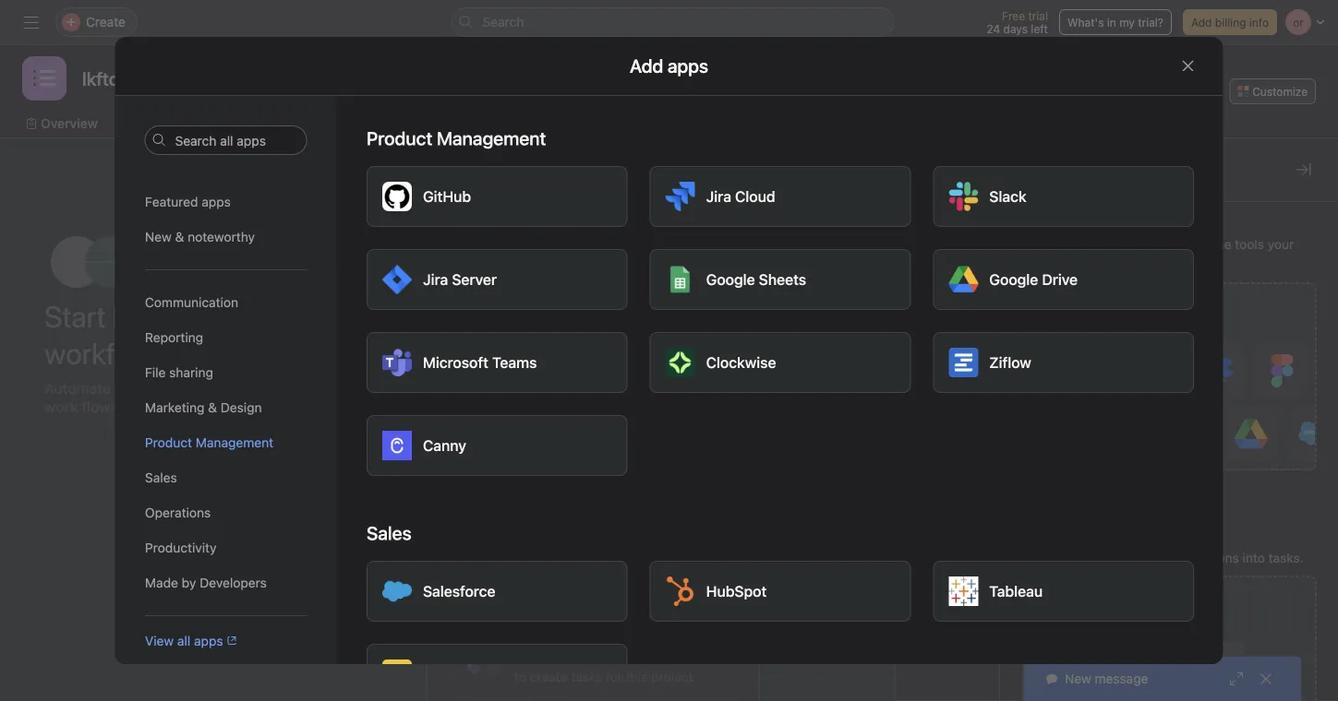 Task type: locate. For each thing, give the bounding box(es) containing it.
automatically turn form submissions into tasks.
[[1022, 551, 1304, 566]]

1 horizontal spatial &
[[208, 400, 217, 416]]

to inside anyone with access to this project can add tasks manually
[[589, 330, 600, 343]]

1 vertical spatial &
[[208, 400, 217, 416]]

0 horizontal spatial into
[[592, 471, 614, 486]]

project inside from other apps choose the apps your team uses to create tasks for this project
[[651, 670, 693, 685]]

1 vertical spatial in
[[166, 336, 188, 371]]

1 vertical spatial project
[[651, 670, 693, 685]]

productivity button
[[145, 531, 307, 566]]

project right for
[[651, 670, 693, 685]]

2 vertical spatial this
[[626, 670, 648, 685]]

a inside form submissions create a form that turns submissions into tasks
[[558, 450, 565, 466]]

be
[[604, 254, 625, 276]]

1 vertical spatial add
[[1151, 303, 1179, 321]]

1 horizontal spatial this
[[626, 670, 648, 685]]

1 horizontal spatial uses
[[1056, 257, 1084, 272]]

to for create a template to easily standardize tasks
[[624, 550, 636, 565]]

0 vertical spatial uses
[[1056, 257, 1084, 272]]

add down automatically turn form submissions into tasks.
[[1149, 597, 1177, 615]]

0 vertical spatial submissions
[[514, 471, 588, 486]]

how will tasks be added to this project?
[[483, 254, 703, 302]]

0 vertical spatial a
[[558, 450, 565, 466]]

apps up noteworthy
[[201, 194, 230, 210]]

your left team's
[[115, 380, 145, 398]]

2 create from the top
[[514, 550, 554, 565]]

more
[[450, 387, 477, 400]]

0 vertical spatial team
[[1022, 257, 1052, 272]]

customize up the apps
[[1022, 159, 1111, 181]]

1 create from the top
[[514, 450, 554, 466]]

communication
[[145, 295, 238, 310]]

google drive
[[989, 271, 1077, 289]]

to inside when tasks move to this section, what should happen automatically?
[[927, 373, 938, 386]]

the down the other apps
[[563, 650, 583, 665]]

form right the turn
[[1134, 551, 1162, 566]]

create up standardize
[[514, 550, 554, 565]]

google sheets
[[706, 271, 806, 289]]

to right access
[[589, 330, 600, 343]]

untitled section
[[827, 286, 935, 303]]

with right 'workflows'
[[1184, 237, 1209, 252]]

into left tasks.
[[1243, 551, 1265, 566]]

task
[[936, 587, 960, 600]]

0 vertical spatial sales
[[145, 471, 177, 486]]

share button
[[1152, 79, 1214, 104]]

clockwise
[[706, 354, 776, 372]]

0 horizontal spatial sales
[[145, 471, 177, 486]]

ziflow
[[989, 354, 1031, 372]]

sales up the salesforce image on the bottom left
[[366, 523, 411, 544]]

most.
[[1110, 257, 1143, 272]]

slack
[[989, 188, 1026, 206]]

customize button
[[1230, 79, 1316, 104]]

add left the billing
[[1191, 16, 1212, 29]]

tasks inside 'how will tasks be added to this project?'
[[556, 254, 600, 276]]

1 vertical spatial team
[[649, 650, 678, 665]]

this right access
[[603, 330, 622, 343]]

this inside when tasks move to this section, what should happen automatically?
[[941, 373, 961, 386]]

to for anyone with access to this project can add tasks manually
[[589, 330, 600, 343]]

timeline link
[[252, 114, 319, 134]]

team down build at the top right of the page
[[1022, 257, 1052, 272]]

this inside anyone with access to this project can add tasks manually
[[603, 330, 622, 343]]

jira server image
[[382, 265, 411, 295]]

2 vertical spatial the
[[563, 650, 583, 665]]

featured apps button
[[145, 185, 307, 220]]

tasks left for
[[571, 670, 603, 685]]

0 vertical spatial &
[[175, 230, 184, 245]]

0 vertical spatial in
[[1107, 16, 1116, 29]]

0 horizontal spatial form
[[568, 450, 596, 466]]

team's
[[149, 380, 196, 398]]

jira server button
[[366, 249, 627, 310]]

1 horizontal spatial form
[[1134, 551, 1162, 566]]

the left tools
[[1212, 237, 1232, 252]]

to left easily
[[624, 550, 636, 565]]

form submissions create a form that turns submissions into tasks
[[514, 431, 657, 486]]

into down that
[[592, 471, 614, 486]]

1 vertical spatial with
[[525, 330, 547, 343]]

1 vertical spatial create
[[514, 550, 554, 565]]

add
[[1191, 16, 1212, 29], [1151, 303, 1179, 321], [1149, 597, 1177, 615]]

tasks
[[556, 254, 600, 276], [483, 346, 511, 359], [864, 373, 893, 386], [618, 471, 649, 486], [588, 570, 619, 586], [571, 670, 603, 685]]

tasks down the template
[[588, 570, 619, 586]]

1 horizontal spatial with
[[1184, 237, 1209, 252]]

google sheets image
[[665, 265, 695, 295]]

1 vertical spatial uses
[[682, 650, 710, 665]]

2 horizontal spatial the
[[1212, 237, 1232, 252]]

1 horizontal spatial in
[[1107, 16, 1116, 29]]

in inside button
[[1107, 16, 1116, 29]]

with inside anyone with access to this project can add tasks manually
[[525, 330, 547, 343]]

form down automatically turn form submissions into tasks.
[[1180, 597, 1213, 615]]

form down form submissions
[[568, 450, 596, 466]]

to inside from other apps choose the apps your team uses to create tasks for this project
[[514, 670, 526, 685]]

2 horizontal spatial this
[[941, 373, 961, 386]]

can
[[665, 330, 684, 343]]

create down form submissions
[[514, 450, 554, 466]]

0 horizontal spatial this
[[603, 330, 622, 343]]

0 horizontal spatial submissions
[[514, 471, 588, 486]]

to
[[687, 254, 703, 276], [589, 330, 600, 343], [927, 373, 938, 386], [624, 550, 636, 565], [514, 670, 526, 685]]

0 vertical spatial into
[[592, 471, 614, 486]]

1 horizontal spatial sales
[[366, 523, 411, 544]]

the down integrated
[[1087, 257, 1106, 272]]

name
[[1107, 654, 1137, 667]]

0 horizontal spatial the
[[563, 650, 583, 665]]

google drive button
[[933, 249, 1194, 310]]

your inside from other apps choose the apps your team uses to create tasks for this project
[[619, 650, 645, 665]]

to down choose
[[514, 670, 526, 685]]

sales down product
[[145, 471, 177, 486]]

untitled section button
[[827, 278, 1113, 311]]

days
[[1004, 22, 1028, 35]]

0 vertical spatial create
[[514, 450, 554, 466]]

1 vertical spatial submissions
[[1166, 551, 1239, 566]]

0 vertical spatial customize
[[1253, 85, 1308, 98]]

from other apps choose the apps your team uses to create tasks for this project
[[514, 630, 710, 685]]

in inside start building your workflow in two minutes automate your team's process and keep work flowing.
[[166, 336, 188, 371]]

keep
[[287, 380, 320, 398]]

create inside create a template to easily standardize tasks
[[514, 550, 554, 565]]

1 vertical spatial a
[[558, 550, 565, 565]]

tasks down turns
[[618, 471, 649, 486]]

calendar
[[356, 116, 411, 131]]

1 horizontal spatial team
[[1022, 257, 1052, 272]]

sales inside sales button
[[145, 471, 177, 486]]

1 vertical spatial the
[[1087, 257, 1106, 272]]

a up standardize
[[558, 550, 565, 565]]

project inside anyone with access to this project can add tasks manually
[[625, 330, 662, 343]]

& down process
[[208, 400, 217, 416]]

uses down hubspot "image"
[[682, 650, 710, 665]]

apps
[[1022, 209, 1058, 227]]

turn
[[1107, 551, 1131, 566]]

this right for
[[626, 670, 648, 685]]

uses down integrated
[[1056, 257, 1084, 272]]

add app
[[1151, 303, 1210, 321]]

this for project
[[603, 330, 622, 343]]

tasks inside create a template to easily standardize tasks
[[588, 570, 619, 586]]

jira cloud image
[[665, 182, 695, 212]]

& right the new
[[175, 230, 184, 245]]

1 horizontal spatial customize
[[1253, 85, 1308, 98]]

project left "can"
[[625, 330, 662, 343]]

2 a from the top
[[558, 550, 565, 565]]

your right tools
[[1268, 237, 1294, 252]]

standardize
[[514, 570, 584, 586]]

process
[[199, 380, 254, 398]]

hubspot button
[[649, 562, 911, 623]]

0 horizontal spatial with
[[525, 330, 547, 343]]

expand new message image
[[1229, 672, 1244, 687]]

automatically?
[[873, 390, 951, 403]]

0 vertical spatial add
[[1191, 16, 1212, 29]]

1 vertical spatial sales
[[366, 523, 411, 544]]

workflow
[[447, 116, 505, 131]]

1 a from the top
[[558, 450, 565, 466]]

create inside form submissions create a form that turns submissions into tasks
[[514, 450, 554, 466]]

add left app at right top
[[1151, 303, 1179, 321]]

tasks inside from other apps choose the apps your team uses to create tasks for this project
[[571, 670, 603, 685]]

google drive image
[[948, 265, 978, 295]]

add apps
[[630, 55, 709, 77]]

1 vertical spatial into
[[1243, 551, 1265, 566]]

product
[[145, 435, 192, 451]]

0 vertical spatial this
[[603, 330, 622, 343]]

0 horizontal spatial team
[[649, 650, 678, 665]]

2 vertical spatial form
[[1180, 597, 1213, 615]]

design
[[220, 400, 261, 416]]

when tasks move to this section, what should happen automatically?
[[830, 373, 1075, 403]]

submissions up the add form
[[1166, 551, 1239, 566]]

2 vertical spatial add
[[1149, 597, 1177, 615]]

this left section,
[[941, 373, 961, 386]]

0 horizontal spatial in
[[166, 336, 188, 371]]

0 horizontal spatial uses
[[682, 650, 710, 665]]

your up for
[[619, 650, 645, 665]]

a
[[558, 450, 565, 466], [558, 550, 565, 565]]

a inside create a template to easily standardize tasks
[[558, 550, 565, 565]]

section,
[[964, 373, 1007, 386]]

0 horizontal spatial customize
[[1022, 159, 1111, 181]]

0 vertical spatial project
[[625, 330, 662, 343]]

to right added
[[687, 254, 703, 276]]

free
[[1002, 9, 1025, 22]]

marketing
[[145, 400, 204, 416]]

canny image
[[382, 431, 411, 461]]

team down hubspot "image"
[[649, 650, 678, 665]]

start building your workflow in two minutes automate your team's process and keep work flowing.
[[44, 299, 349, 416]]

view all apps
[[145, 634, 223, 649]]

a down form submissions
[[558, 450, 565, 466]]

tasks up this project?
[[556, 254, 600, 276]]

to right move
[[927, 373, 938, 386]]

salesforce image
[[382, 577, 411, 607]]

trial
[[1028, 9, 1048, 22]]

to inside create a template to easily standardize tasks
[[624, 550, 636, 565]]

0 vertical spatial with
[[1184, 237, 1209, 252]]

tasks left move
[[864, 373, 893, 386]]

new & noteworthy button
[[145, 220, 307, 255]]

0 vertical spatial form
[[568, 450, 596, 466]]

0 vertical spatial the
[[1212, 237, 1232, 252]]

add billing info
[[1191, 16, 1269, 29]]

submissions down form submissions
[[514, 471, 588, 486]]

form
[[568, 450, 596, 466], [1134, 551, 1162, 566], [1180, 597, 1213, 615]]

developers
[[199, 576, 266, 591]]

None text field
[[78, 62, 153, 95]]

microsoft teams button
[[366, 333, 627, 393]]

1 vertical spatial this
[[941, 373, 961, 386]]

this
[[603, 330, 622, 343], [941, 373, 961, 386], [626, 670, 648, 685]]

untitled
[[827, 286, 881, 303]]

customize down info on the top right of page
[[1253, 85, 1308, 98]]

other apps
[[549, 630, 615, 646]]

product management
[[145, 435, 273, 451]]

in right file
[[166, 336, 188, 371]]

0 horizontal spatial &
[[175, 230, 184, 245]]

calendar link
[[341, 114, 411, 134]]

noteworthy
[[187, 230, 255, 245]]

made
[[145, 576, 178, 591]]

with up "manually"
[[525, 330, 547, 343]]

add for add form
[[1149, 597, 1177, 615]]

operations button
[[145, 496, 307, 531]]

tableau button
[[933, 562, 1194, 623]]

apps up for
[[586, 650, 615, 665]]

with inside build integrated workflows with the tools your team uses the most.
[[1184, 237, 1209, 252]]

1 horizontal spatial the
[[1087, 257, 1106, 272]]

jira server
[[423, 271, 497, 289]]

in left 'my'
[[1107, 16, 1116, 29]]

in
[[1107, 16, 1116, 29], [166, 336, 188, 371]]

tasks down anyone
[[483, 346, 511, 359]]



Task type: describe. For each thing, give the bounding box(es) containing it.
clockwise button
[[649, 333, 911, 393]]

1 vertical spatial customize
[[1022, 159, 1111, 181]]

jira cloud
[[706, 188, 775, 206]]

into inside form submissions create a form that turns submissions into tasks
[[592, 471, 614, 486]]

search
[[483, 14, 524, 30]]

add
[[687, 330, 707, 343]]

app
[[1183, 303, 1210, 321]]

tools
[[1235, 237, 1264, 252]]

apps inside button
[[201, 194, 230, 210]]

access
[[550, 330, 586, 343]]

my
[[1120, 16, 1135, 29]]

work flowing.
[[44, 399, 136, 416]]

clockwise image
[[665, 348, 695, 378]]

form inside form submissions create a form that turns submissions into tasks
[[568, 450, 596, 466]]

what's in my trial? button
[[1059, 9, 1172, 35]]

how
[[483, 254, 520, 276]]

1 horizontal spatial submissions
[[1166, 551, 1239, 566]]

choose
[[514, 650, 560, 665]]

your inside build integrated workflows with the tools your team uses the most.
[[1268, 237, 1294, 252]]

view all apps link
[[145, 632, 237, 652]]

turns
[[626, 450, 657, 466]]

1 incomplete task
[[849, 325, 940, 338]]

product management button
[[145, 426, 307, 461]]

ziflow image
[[948, 348, 978, 378]]

billing
[[1215, 16, 1246, 29]]

template
[[568, 550, 621, 565]]

file
[[145, 365, 165, 381]]

file sharing button
[[145, 356, 307, 391]]

all
[[177, 634, 190, 649]]

apps right all
[[194, 634, 223, 649]]

trial?
[[1138, 16, 1164, 29]]

submissions inside form submissions create a form that turns submissions into tasks
[[514, 471, 588, 486]]

operations
[[145, 506, 210, 521]]

1
[[849, 325, 854, 338]]

easily
[[640, 550, 673, 565]]

board link
[[179, 114, 230, 134]]

github
[[423, 188, 471, 206]]

tableau image
[[948, 577, 978, 607]]

salesforce button
[[366, 562, 627, 623]]

24
[[987, 22, 1000, 35]]

add for add app
[[1151, 303, 1179, 321]]

templates
[[922, 604, 973, 617]]

workflow link
[[433, 114, 505, 134]]

apps inside from other apps choose the apps your team uses to create tasks for this project
[[586, 650, 615, 665]]

should
[[1039, 373, 1075, 386]]

close details image
[[1297, 163, 1312, 177]]

section
[[885, 286, 935, 303]]

two minutes
[[195, 336, 349, 371]]

close this dialog image
[[1181, 59, 1196, 73]]

building
[[112, 299, 214, 334]]

from
[[514, 630, 546, 646]]

tasks inside when tasks move to this section, what should happen automatically?
[[864, 373, 893, 386]]

your up two minutes
[[220, 299, 276, 334]]

that
[[599, 450, 623, 466]]

3
[[928, 225, 935, 238]]

featured
[[145, 194, 198, 210]]

incomplete
[[857, 325, 915, 338]]

to inside 'how will tasks be added to this project?'
[[687, 254, 703, 276]]

ziflow button
[[933, 333, 1194, 393]]

add billing info button
[[1183, 9, 1277, 35]]

tasks inside anyone with access to this project can add tasks manually
[[483, 346, 511, 359]]

or
[[1073, 85, 1084, 98]]

customize inside customize dropdown button
[[1253, 85, 1308, 98]]

jira cloud button
[[649, 166, 911, 227]]

timeline
[[267, 116, 319, 131]]

team inside build integrated workflows with the tools your team uses the most.
[[1022, 257, 1052, 272]]

added
[[630, 254, 682, 276]]

automatically
[[1022, 551, 1103, 566]]

sales button
[[145, 461, 307, 496]]

& for noteworthy
[[175, 230, 184, 245]]

reporting button
[[145, 321, 307, 356]]

new & noteworthy
[[145, 230, 255, 245]]

close image
[[1259, 672, 1274, 687]]

view
[[145, 634, 173, 649]]

slack image
[[948, 182, 978, 212]]

tasks.
[[1269, 551, 1304, 566]]

github image
[[382, 182, 411, 212]]

info
[[1250, 16, 1269, 29]]

reporting
[[145, 330, 203, 345]]

start
[[44, 299, 106, 334]]

what
[[1010, 373, 1036, 386]]

this for section,
[[941, 373, 961, 386]]

tasks inside form submissions create a form that turns submissions into tasks
[[618, 471, 649, 486]]

tableau
[[989, 583, 1043, 601]]

task
[[918, 325, 940, 338]]

manually
[[514, 346, 560, 359]]

this inside from other apps choose the apps your team uses to create tasks for this project
[[626, 670, 648, 685]]

slack button
[[933, 166, 1194, 227]]

or button
[[1067, 80, 1090, 103]]

left
[[1031, 22, 1048, 35]]

hubspot image
[[665, 577, 695, 607]]

uses inside from other apps choose the apps your team uses to create tasks for this project
[[682, 650, 710, 665]]

2 horizontal spatial form
[[1180, 597, 1213, 615]]

list link
[[120, 114, 157, 134]]

create a template to easily standardize tasks
[[514, 550, 673, 586]]

board
[[194, 116, 230, 131]]

list image
[[33, 67, 55, 90]]

search button
[[451, 7, 895, 37]]

overview
[[41, 116, 98, 131]]

and
[[258, 380, 283, 398]]

github button
[[366, 166, 627, 227]]

task templates
[[922, 587, 973, 617]]

google sheets button
[[649, 249, 911, 310]]

this project?
[[542, 280, 644, 302]]

to for when tasks move to this section, what should happen automatically?
[[927, 373, 938, 386]]

workflow
[[44, 336, 159, 371]]

& for design
[[208, 400, 217, 416]]

add for add billing info
[[1191, 16, 1212, 29]]

1 vertical spatial form
[[1134, 551, 1162, 566]]

new message
[[1065, 672, 1149, 687]]

when
[[830, 373, 861, 386]]

3 fields
[[928, 225, 967, 238]]

1 horizontal spatial into
[[1243, 551, 1265, 566]]

anyone
[[483, 330, 522, 343]]

productivity
[[145, 541, 216, 556]]

search list box
[[451, 7, 895, 37]]

fields
[[938, 225, 967, 238]]

integrated
[[1056, 237, 1117, 252]]

the inside from other apps choose the apps your team uses to create tasks for this project
[[563, 650, 583, 665]]

hubspot
[[706, 583, 766, 601]]

team inside from other apps choose the apps your team uses to create tasks for this project
[[649, 650, 678, 665]]

Search all apps text field
[[145, 126, 307, 155]]

microsoft teams image
[[382, 348, 411, 378]]

form submissions
[[514, 431, 625, 446]]

power bi image
[[382, 660, 411, 690]]

uses inside build integrated workflows with the tools your team uses the most.
[[1056, 257, 1084, 272]]

options
[[480, 387, 520, 400]]



Task type: vqa. For each thing, say whether or not it's contained in the screenshot.
ANYONE WITH ACCESS TO THIS PROJECT CAN ADD TASKS MANUALLY
yes



